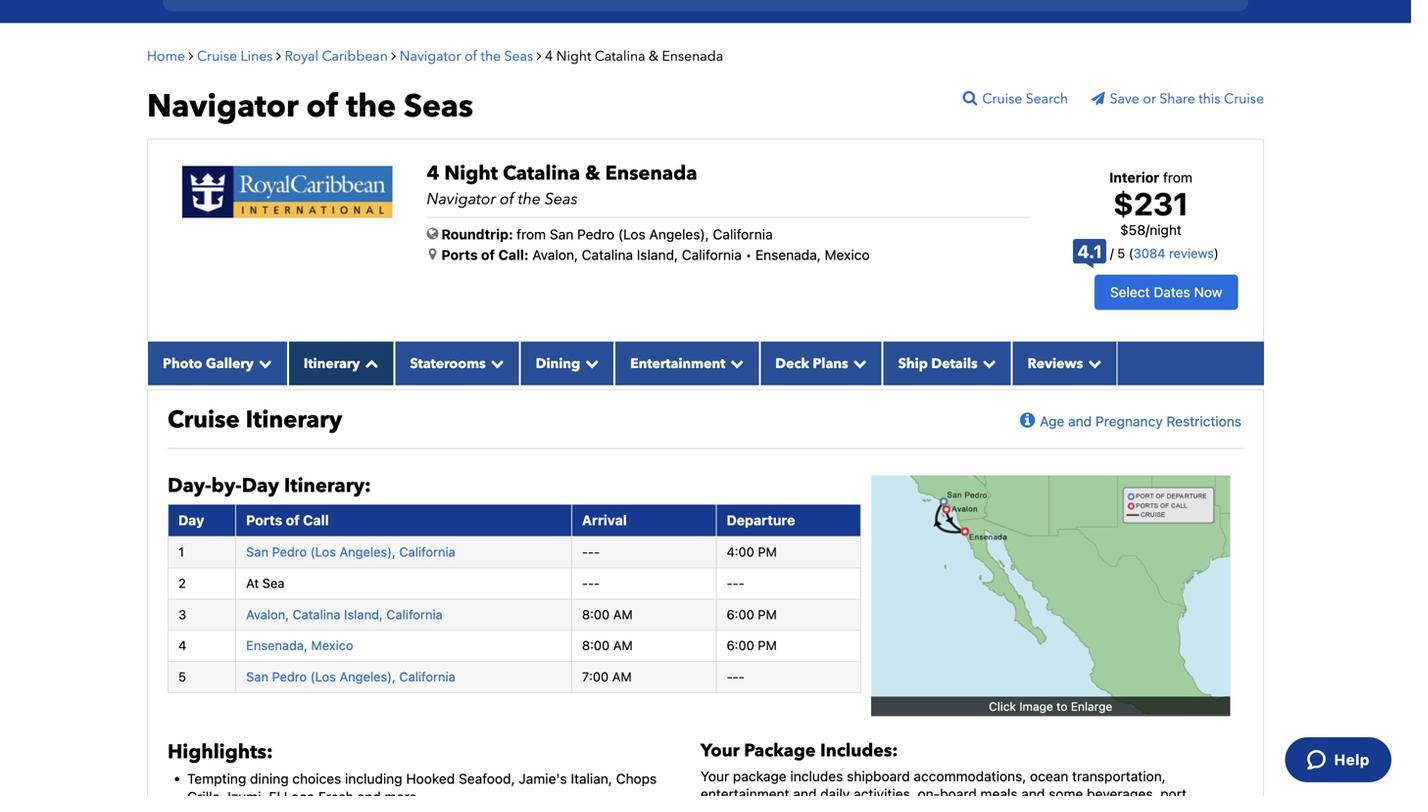 Task type: locate. For each thing, give the bounding box(es) containing it.
age and pregnancy restrictions link
[[1013, 411, 1242, 431]]

home
[[147, 47, 185, 66]]

from right interior
[[1163, 170, 1193, 186]]

0 vertical spatial san pedro (los angeles), california
[[246, 545, 455, 560]]

pedro down the "ensenada, mexico" link
[[272, 670, 307, 685]]

beverages,
[[1087, 787, 1157, 797]]

ports right map marker icon
[[441, 247, 478, 263]]

italian,
[[571, 771, 612, 788]]

the inside 4 night catalina & ensenada navigator of the seas
[[518, 189, 541, 210]]

1 horizontal spatial ports
[[441, 247, 478, 263]]

2 vertical spatial the
[[518, 189, 541, 210]]

sea
[[262, 576, 285, 591]]

1 horizontal spatial 4
[[427, 160, 439, 187]]

4 for 4 night catalina & ensenada navigator of the seas
[[427, 160, 439, 187]]

4 down 3
[[178, 639, 186, 653]]

5
[[1117, 246, 1125, 261], [178, 670, 186, 685]]

chevron down image
[[254, 356, 272, 370], [486, 356, 504, 370], [580, 356, 599, 370], [1083, 356, 1102, 370]]

1 vertical spatial am
[[613, 639, 633, 653]]

3 chevron down image from the left
[[978, 356, 996, 370]]

2 san pedro (los angeles), california link from the top
[[246, 670, 455, 685]]

& down the 'travel menu' navigation in the top of the page
[[649, 47, 658, 66]]

2 8:00 from the top
[[582, 639, 610, 653]]

day up 1
[[178, 512, 204, 528]]

and inside 'age and pregnancy restrictions' link
[[1068, 413, 1092, 430]]

reviews
[[1169, 246, 1214, 261]]

angeles), up ports of call: avalon, catalina island, california • ensenada, mexico
[[649, 226, 709, 243]]

details
[[931, 355, 978, 373]]

2 vertical spatial san
[[246, 670, 269, 685]]

4.1
[[1078, 241, 1102, 262]]

1 vertical spatial island,
[[344, 607, 383, 622]]

reviews button
[[1012, 342, 1117, 385]]

island, down roundtrip: from san pedro (los angeles), california
[[637, 247, 678, 263]]

ensenada, down sea
[[246, 639, 308, 653]]

0 vertical spatial &
[[649, 47, 658, 66]]

san pedro (los angeles), california link
[[246, 545, 455, 560], [246, 670, 455, 685]]

0 vertical spatial 8:00
[[582, 607, 610, 622]]

am
[[613, 607, 633, 622], [613, 639, 633, 653], [612, 670, 632, 685]]

1 chevron down image from the left
[[254, 356, 272, 370]]

0 horizontal spatial day
[[178, 512, 204, 528]]

1 vertical spatial 5
[[178, 670, 186, 685]]

1 san pedro (los angeles), california from the top
[[246, 545, 455, 560]]

navigator of the seas main content
[[137, 33, 1274, 797]]

chevron down image left deck
[[725, 356, 744, 370]]

and down including
[[357, 789, 381, 797]]

caribbean
[[322, 47, 388, 66]]

hooked
[[406, 771, 455, 788]]

0 vertical spatial navigator of the seas
[[400, 47, 533, 66]]

6:00 pm
[[727, 607, 777, 622], [727, 639, 777, 653]]

your up entertainment
[[701, 769, 729, 785]]

2 6:00 pm from the top
[[727, 639, 777, 653]]

pedro down ports of call
[[272, 545, 307, 560]]

ship details
[[898, 355, 978, 373]]

map marker image
[[429, 247, 437, 261]]

4 up globe image
[[427, 160, 439, 187]]

0 horizontal spatial ports
[[246, 512, 282, 528]]

& inside 4 night catalina & ensenada navigator of the seas
[[585, 160, 600, 187]]

1 vertical spatial seas
[[404, 85, 473, 128]]

& up roundtrip: from san pedro (los angeles), california
[[585, 160, 600, 187]]

entertainment
[[701, 787, 789, 797]]

2 horizontal spatial the
[[518, 189, 541, 210]]

8:00 am
[[582, 607, 633, 622], [582, 639, 633, 653]]

0 vertical spatial san
[[550, 226, 574, 243]]

photo gallery button
[[147, 342, 288, 385]]

catalina inside 4 night catalina & ensenada navigator of the seas
[[503, 160, 580, 187]]

ensenada up roundtrip: from san pedro (los angeles), california
[[605, 160, 697, 187]]

0 vertical spatial pedro
[[577, 226, 614, 243]]

(los up ports of call: avalon, catalina island, california • ensenada, mexico
[[618, 226, 646, 243]]

island, up the "ensenada, mexico" link
[[344, 607, 383, 622]]

pm for california
[[758, 607, 777, 622]]

0 horizontal spatial &
[[585, 160, 600, 187]]

day-by-day itinerary:
[[168, 473, 371, 500]]

am for angeles),
[[612, 670, 632, 685]]

1 6:00 from the top
[[727, 607, 754, 622]]

4 chevron down image from the left
[[1083, 356, 1102, 370]]

4 inside 4 night catalina & ensenada navigator of the seas
[[427, 160, 439, 187]]

0 vertical spatial island,
[[637, 247, 678, 263]]

navigator
[[400, 47, 461, 66], [147, 85, 299, 128], [427, 189, 496, 210]]

0 vertical spatial pm
[[758, 545, 777, 560]]

night for 4 night catalina & ensenada navigator of the seas
[[444, 160, 498, 187]]

angeles), up avalon, catalina island, california
[[340, 545, 396, 560]]

from up call:
[[517, 226, 546, 243]]

cruise search
[[982, 90, 1068, 109]]

am for california
[[613, 607, 633, 622]]

1 vertical spatial your
[[701, 769, 729, 785]]

cruise
[[197, 47, 237, 66], [982, 90, 1022, 109], [1224, 90, 1264, 109], [168, 404, 240, 436]]

1 vertical spatial ports
[[246, 512, 282, 528]]

0 vertical spatial your
[[701, 739, 740, 763]]

your
[[701, 739, 740, 763], [701, 769, 729, 785]]

more.
[[385, 789, 421, 797]]

ensenada,
[[755, 247, 821, 263], [246, 639, 308, 653]]

chevron down image left entertainment
[[580, 356, 599, 370]]

san pedro (los angeles), california link down call
[[246, 545, 455, 560]]

ensenada inside 4 night catalina & ensenada navigator of the seas
[[605, 160, 697, 187]]

angle right image right "caribbean"
[[391, 49, 396, 63]]

1 vertical spatial san pedro (los angeles), california
[[246, 670, 455, 685]]

chevron down image inside staterooms dropdown button
[[486, 356, 504, 370]]

1 vertical spatial ensenada
[[605, 160, 697, 187]]

0 horizontal spatial chevron down image
[[725, 356, 744, 370]]

0 horizontal spatial /
[[1110, 246, 1114, 261]]

departure
[[727, 512, 795, 528]]

transportation,
[[1072, 769, 1166, 785]]

angle right image for navigator of the seas
[[537, 49, 542, 63]]

el
[[269, 789, 280, 797]]

navigator down cruise lines on the left of the page
[[147, 85, 299, 128]]

cruise down photo gallery
[[168, 404, 240, 436]]

0 vertical spatial ensenada
[[662, 47, 723, 66]]

ensenada down the 'travel menu' navigation in the top of the page
[[662, 47, 723, 66]]

avalon, right call:
[[532, 247, 578, 263]]

chevron down image left dining
[[486, 356, 504, 370]]

chevron down image inside photo gallery dropdown button
[[254, 356, 272, 370]]

1 vertical spatial itinerary
[[246, 404, 342, 436]]

from inside interior from $231 $58 / night
[[1163, 170, 1193, 186]]

interior from $231 $58 / night
[[1109, 170, 1193, 238]]

1 8:00 am from the top
[[582, 607, 633, 622]]

daily
[[820, 787, 850, 797]]

2 vertical spatial seas
[[545, 189, 578, 210]]

1 pm from the top
[[758, 545, 777, 560]]

chevron down image inside deck plans dropdown button
[[848, 356, 867, 370]]

1 8:00 from the top
[[582, 607, 610, 622]]

call:
[[498, 247, 529, 263]]

5 left (
[[1117, 246, 1125, 261]]

cruise for cruise lines
[[197, 47, 237, 66]]

4 right navigator of the seas link
[[545, 47, 553, 66]]

0 vertical spatial am
[[613, 607, 633, 622]]

night
[[556, 47, 591, 66], [444, 160, 498, 187]]

avalon, down at sea
[[246, 607, 289, 622]]

san pedro (los angeles), california for 5
[[246, 670, 455, 685]]

2 vertical spatial pedro
[[272, 670, 307, 685]]

1 horizontal spatial from
[[1163, 170, 1193, 186]]

navigator right "caribbean"
[[400, 47, 461, 66]]

itinerary up cruise itinerary
[[304, 355, 360, 373]]

san pedro (los angeles), california link down the "ensenada, mexico" link
[[246, 670, 455, 685]]

0 vertical spatial /
[[1146, 222, 1150, 238]]

(los for 5
[[310, 670, 336, 685]]

(los for 1
[[310, 545, 336, 560]]

1 horizontal spatial &
[[649, 47, 658, 66]]

royal caribbean image
[[182, 166, 392, 218]]

1 vertical spatial 8:00 am
[[582, 639, 633, 653]]

cruise left lines
[[197, 47, 237, 66]]

1 horizontal spatial day
[[242, 473, 279, 500]]

san pedro (los angeles), california link for 1
[[246, 545, 455, 560]]

1 vertical spatial the
[[346, 85, 396, 128]]

1 vertical spatial 4
[[427, 160, 439, 187]]

save or share this cruise link
[[1091, 90, 1264, 109]]

0 horizontal spatial 4
[[178, 639, 186, 653]]

0 vertical spatial 8:00 am
[[582, 607, 633, 622]]

2 your from the top
[[701, 769, 729, 785]]

1 vertical spatial navigator
[[147, 85, 299, 128]]

of
[[464, 47, 477, 66], [306, 85, 338, 128], [500, 189, 514, 210], [481, 247, 495, 263], [286, 512, 300, 528]]

angle right image
[[189, 49, 194, 63], [537, 49, 542, 63]]

2 pm from the top
[[758, 607, 777, 622]]

angle right image right home
[[189, 49, 194, 63]]

mexico
[[825, 247, 870, 263], [311, 639, 353, 653]]

2 vertical spatial pm
[[758, 639, 777, 653]]

activities,
[[854, 787, 914, 797]]

0 horizontal spatial mexico
[[311, 639, 353, 653]]

1 angle right image from the left
[[276, 49, 281, 63]]

0 horizontal spatial from
[[517, 226, 546, 243]]

day up ports of call
[[242, 473, 279, 500]]

)
[[1214, 246, 1219, 261]]

1 horizontal spatial the
[[481, 47, 501, 66]]

san up at
[[246, 545, 269, 560]]

1 horizontal spatial island,
[[637, 247, 678, 263]]

chevron down image inside ship details dropdown button
[[978, 356, 996, 370]]

2 6:00 from the top
[[727, 639, 754, 653]]

angle right image right lines
[[276, 49, 281, 63]]

1
[[178, 545, 184, 560]]

8:00
[[582, 607, 610, 622], [582, 639, 610, 653]]

chevron down image inside dining dropdown button
[[580, 356, 599, 370]]

0 vertical spatial itinerary
[[304, 355, 360, 373]]

0 vertical spatial from
[[1163, 170, 1193, 186]]

1 horizontal spatial 5
[[1117, 246, 1125, 261]]

chevron down image
[[725, 356, 744, 370], [848, 356, 867, 370], [978, 356, 996, 370]]

pedro down 4 night catalina & ensenada navigator of the seas
[[577, 226, 614, 243]]

san
[[550, 226, 574, 243], [246, 545, 269, 560], [246, 670, 269, 685]]

3
[[178, 607, 186, 622]]

1 vertical spatial pm
[[758, 607, 777, 622]]

0 vertical spatial the
[[481, 47, 501, 66]]

0 vertical spatial ports
[[441, 247, 478, 263]]

& for 4 night catalina & ensenada
[[649, 47, 658, 66]]

1 vertical spatial 8:00
[[582, 639, 610, 653]]

cruise left search
[[982, 90, 1022, 109]]

/ left (
[[1110, 246, 1114, 261]]

angeles), for 5
[[340, 670, 396, 685]]

2 horizontal spatial chevron down image
[[978, 356, 996, 370]]

1 angle right image from the left
[[189, 49, 194, 63]]

8:00 am for avalon, catalina island, california
[[582, 607, 633, 622]]

1 vertical spatial 6:00
[[727, 639, 754, 653]]

and down ocean
[[1021, 787, 1045, 797]]

2 san pedro (los angeles), california from the top
[[246, 670, 455, 685]]

2 chevron down image from the left
[[486, 356, 504, 370]]

2 angle right image from the left
[[537, 49, 542, 63]]

ensenada, right •
[[755, 247, 821, 263]]

by-
[[211, 473, 242, 500]]

6:00
[[727, 607, 754, 622], [727, 639, 754, 653]]

0 vertical spatial 4
[[545, 47, 553, 66]]

1 vertical spatial san
[[246, 545, 269, 560]]

(los down call
[[310, 545, 336, 560]]

choices
[[292, 771, 341, 788]]

2 chevron down image from the left
[[848, 356, 867, 370]]

chevron down image for entertainment
[[725, 356, 744, 370]]

1 vertical spatial night
[[444, 160, 498, 187]]

ports
[[441, 247, 478, 263], [246, 512, 282, 528]]

itinerary up day-by-day itinerary:
[[246, 404, 342, 436]]

globe image
[[427, 227, 439, 241]]

chevron down image inside entertainment dropdown button
[[725, 356, 744, 370]]

0 horizontal spatial angle right image
[[189, 49, 194, 63]]

chevron down image left ship
[[848, 356, 867, 370]]

2 vertical spatial angeles),
[[340, 670, 396, 685]]

1 vertical spatial pedro
[[272, 545, 307, 560]]

2 8:00 am from the top
[[582, 639, 633, 653]]

0 vertical spatial avalon,
[[532, 247, 578, 263]]

1 horizontal spatial angle right image
[[537, 49, 542, 63]]

(
[[1129, 246, 1133, 261]]

angle right image left the 4 night catalina & ensenada
[[537, 49, 542, 63]]

1 vertical spatial san pedro (los angeles), california link
[[246, 670, 455, 685]]

/
[[1146, 222, 1150, 238], [1110, 246, 1114, 261]]

entertainment button
[[615, 342, 760, 385]]

0 vertical spatial 6:00
[[727, 607, 754, 622]]

2 horizontal spatial seas
[[545, 189, 578, 210]]

interior
[[1109, 170, 1159, 186]]

1 vertical spatial /
[[1110, 246, 1114, 261]]

3 chevron down image from the left
[[580, 356, 599, 370]]

1 horizontal spatial ensenada,
[[755, 247, 821, 263]]

plans
[[813, 355, 848, 373]]

1 vertical spatial (los
[[310, 545, 336, 560]]

pedro
[[577, 226, 614, 243], [272, 545, 307, 560], [272, 670, 307, 685]]

8:00 for avalon, catalina island, california
[[582, 607, 610, 622]]

ensenada, mexico
[[246, 639, 353, 653]]

(los down the "ensenada, mexico" link
[[310, 670, 336, 685]]

1 your from the top
[[701, 739, 740, 763]]

from for san
[[517, 226, 546, 243]]

1 vertical spatial day
[[178, 512, 204, 528]]

chevron down image inside reviews dropdown button
[[1083, 356, 1102, 370]]

1 vertical spatial &
[[585, 160, 600, 187]]

angle right image for lines
[[276, 49, 281, 63]]

1 horizontal spatial angle right image
[[391, 49, 396, 63]]

2 vertical spatial 4
[[178, 639, 186, 653]]

navigator inside 4 night catalina & ensenada navigator of the seas
[[427, 189, 496, 210]]

2 vertical spatial am
[[612, 670, 632, 685]]

0 horizontal spatial ensenada,
[[246, 639, 308, 653]]

angle right image
[[276, 49, 281, 63], [391, 49, 396, 63]]

dining
[[536, 355, 580, 373]]

navigator up roundtrip:
[[427, 189, 496, 210]]

angeles),
[[649, 226, 709, 243], [340, 545, 396, 560], [340, 670, 396, 685]]

1 horizontal spatial mexico
[[825, 247, 870, 263]]

1 vertical spatial angeles),
[[340, 545, 396, 560]]

highlights:
[[168, 739, 273, 766]]

san down the ensenada, mexico
[[246, 670, 269, 685]]

0 horizontal spatial angle right image
[[276, 49, 281, 63]]

1 horizontal spatial night
[[556, 47, 591, 66]]

0 horizontal spatial 5
[[178, 670, 186, 685]]

/ up 4.1 / 5 ( 3084 reviews )
[[1146, 222, 1150, 238]]

royal
[[285, 47, 319, 66]]

5 inside 4.1 / 5 ( 3084 reviews )
[[1117, 246, 1125, 261]]

1 chevron down image from the left
[[725, 356, 744, 370]]

san down 4 night catalina & ensenada navigator of the seas
[[550, 226, 574, 243]]

chevron down image left reviews
[[978, 356, 996, 370]]

san pedro (los angeles), california down the "ensenada, mexico" link
[[246, 670, 455, 685]]

chevron down image up 'age and pregnancy restrictions' link
[[1083, 356, 1102, 370]]

chevron down image for reviews
[[1083, 356, 1102, 370]]

accommodations,
[[914, 769, 1026, 785]]

2 vertical spatial navigator
[[427, 189, 496, 210]]

2 angle right image from the left
[[391, 49, 396, 63]]

5 down 3
[[178, 670, 186, 685]]

night inside 4 night catalina & ensenada navigator of the seas
[[444, 160, 498, 187]]

the
[[481, 47, 501, 66], [346, 85, 396, 128], [518, 189, 541, 210]]

0 vertical spatial 5
[[1117, 246, 1125, 261]]

itinerary
[[304, 355, 360, 373], [246, 404, 342, 436]]

0 vertical spatial san pedro (los angeles), california link
[[246, 545, 455, 560]]

ports down day-by-day itinerary:
[[246, 512, 282, 528]]

san pedro (los angeles), california for 1
[[246, 545, 455, 560]]

1 vertical spatial from
[[517, 226, 546, 243]]

avalon, catalina island, california link
[[246, 607, 443, 622]]

0 vertical spatial ensenada,
[[755, 247, 821, 263]]

reviews
[[1028, 355, 1083, 373]]

ship details button
[[883, 342, 1012, 385]]

6:00 for avalon, catalina island, california
[[727, 607, 754, 622]]

0 vertical spatial mexico
[[825, 247, 870, 263]]

itinerary:
[[284, 473, 371, 500]]

8:00 am for ensenada, mexico
[[582, 639, 633, 653]]

angeles), down avalon, catalina island, california
[[340, 670, 396, 685]]

0 horizontal spatial night
[[444, 160, 498, 187]]

your up package
[[701, 739, 740, 763]]

1 horizontal spatial seas
[[504, 47, 533, 66]]

1 san pedro (los angeles), california link from the top
[[246, 545, 455, 560]]

chevron down image up cruise itinerary
[[254, 356, 272, 370]]

2 horizontal spatial 4
[[545, 47, 553, 66]]

1 6:00 pm from the top
[[727, 607, 777, 622]]

cruise for cruise itinerary
[[168, 404, 240, 436]]

6:00 for ensenada, mexico
[[727, 639, 754, 653]]

san pedro (los angeles), california down call
[[246, 545, 455, 560]]

1 horizontal spatial /
[[1146, 222, 1150, 238]]

grille,
[[187, 789, 224, 797]]

now
[[1194, 284, 1222, 300]]

and right the age at the bottom right
[[1068, 413, 1092, 430]]



Task type: vqa. For each thing, say whether or not it's contained in the screenshot.
'Pregnancy' on the bottom right of the page
yes



Task type: describe. For each thing, give the bounding box(es) containing it.
at
[[246, 576, 259, 591]]

at sea
[[246, 576, 285, 591]]

chevron down image for photo gallery
[[254, 356, 272, 370]]

3084 reviews link
[[1133, 246, 1214, 261]]

8:00 for ensenada, mexico
[[582, 639, 610, 653]]

search image
[[963, 90, 982, 106]]

$231
[[1113, 185, 1189, 223]]

2
[[178, 576, 186, 591]]

ship
[[898, 355, 928, 373]]

and down includes
[[793, 787, 817, 797]]

deck plans button
[[760, 342, 883, 385]]

san for 1
[[246, 545, 269, 560]]

cruise right this
[[1224, 90, 1264, 109]]

cruise for cruise search
[[982, 90, 1022, 109]]

deck plans
[[775, 355, 848, 373]]

restrictions
[[1167, 413, 1242, 430]]

dining button
[[520, 342, 615, 385]]

pm for angeles),
[[758, 545, 777, 560]]

pedro for 1
[[272, 545, 307, 560]]

cruise itinerary
[[168, 404, 342, 436]]

photo
[[163, 355, 202, 373]]

0 vertical spatial seas
[[504, 47, 533, 66]]

0 horizontal spatial the
[[346, 85, 396, 128]]

4:00 pm
[[727, 545, 777, 560]]

or
[[1143, 90, 1156, 109]]

call
[[303, 512, 329, 528]]

izumi,
[[228, 789, 265, 797]]

ensenada for 4 night catalina & ensenada
[[662, 47, 723, 66]]

from for $231
[[1163, 170, 1193, 186]]

4 night catalina & ensenada
[[545, 47, 723, 66]]

cruise lines link
[[197, 47, 273, 66]]

$58
[[1120, 222, 1146, 238]]

highlights: tempting dining choices including hooked seafood, jamie's italian, chops grille, izumi, el loco fresh and more.
[[168, 739, 657, 797]]

package
[[733, 769, 787, 785]]

search
[[1026, 90, 1068, 109]]

1 vertical spatial mexico
[[311, 639, 353, 653]]

4 for 4 night catalina & ensenada
[[545, 47, 553, 66]]

3084
[[1133, 246, 1166, 261]]

meals
[[980, 787, 1018, 797]]

chevron down image for ship details
[[978, 356, 996, 370]]

3 pm from the top
[[758, 639, 777, 653]]

select
[[1110, 284, 1150, 300]]

royal caribbean
[[285, 47, 388, 66]]

4:00
[[727, 545, 754, 560]]

and inside highlights: tempting dining choices including hooked seafood, jamie's italian, chops grille, izumi, el loco fresh and more.
[[357, 789, 381, 797]]

package
[[744, 739, 816, 763]]

night for 4 night catalina & ensenada
[[556, 47, 591, 66]]

chevron down image for deck plans
[[848, 356, 867, 370]]

ports of call: avalon, catalina island, california • ensenada, mexico
[[441, 247, 870, 263]]

night
[[1150, 222, 1182, 238]]

0 horizontal spatial seas
[[404, 85, 473, 128]]

angle right image for home
[[189, 49, 194, 63]]

dining
[[250, 771, 289, 788]]

jamie's
[[519, 771, 567, 788]]

including
[[345, 771, 402, 788]]

includes:
[[820, 739, 898, 763]]

tempting
[[187, 771, 246, 788]]

travel menu navigation
[[163, 0, 1248, 11]]

fresh
[[318, 789, 354, 797]]

roundtrip: from san pedro (los angeles), california
[[441, 226, 773, 243]]

chevron down image for staterooms
[[486, 356, 504, 370]]

of inside 4 night catalina & ensenada navigator of the seas
[[500, 189, 514, 210]]

paper plane image
[[1091, 92, 1110, 106]]

0 vertical spatial angeles),
[[649, 226, 709, 243]]

angle right image for caribbean
[[391, 49, 396, 63]]

chevron down image for dining
[[580, 356, 599, 370]]

cruise lines
[[197, 47, 273, 66]]

includes
[[790, 769, 843, 785]]

1 horizontal spatial avalon,
[[532, 247, 578, 263]]

select          dates now
[[1110, 284, 1222, 300]]

save
[[1110, 90, 1139, 109]]

4.1 / 5 ( 3084 reviews )
[[1078, 241, 1219, 262]]

staterooms button
[[394, 342, 520, 385]]

day-
[[168, 473, 211, 500]]

age and pregnancy restrictions
[[1040, 413, 1242, 430]]

angeles), for 1
[[340, 545, 396, 560]]

7:00
[[582, 670, 609, 685]]

& for 4 night catalina & ensenada navigator of the seas
[[585, 160, 600, 187]]

0 horizontal spatial island,
[[344, 607, 383, 622]]

share
[[1160, 90, 1195, 109]]

pregnancy
[[1096, 413, 1163, 430]]

ocean
[[1030, 769, 1068, 785]]

board
[[940, 787, 977, 797]]

1 vertical spatial navigator of the seas
[[147, 85, 473, 128]]

shipboard
[[847, 769, 910, 785]]

/ inside 4.1 / 5 ( 3084 reviews )
[[1110, 246, 1114, 261]]

chops
[[616, 771, 657, 788]]

ensenada for 4 night catalina & ensenada navigator of the seas
[[605, 160, 697, 187]]

san pedro (los angeles), california link for 5
[[246, 670, 455, 685]]

0 vertical spatial (los
[[618, 226, 646, 243]]

your package includes: your package includes shipboard accommodations, ocean transportation, entertainment and daily activities, on-board meals and some beverages, por
[[701, 739, 1201, 797]]

ensenada, mexico link
[[246, 639, 353, 653]]

ports of call
[[246, 512, 329, 528]]

0 horizontal spatial avalon,
[[246, 607, 289, 622]]

info circle image
[[1013, 411, 1040, 431]]

avalon, catalina island, california
[[246, 607, 443, 622]]

photo gallery
[[163, 355, 254, 373]]

dates
[[1154, 284, 1190, 300]]

select          dates now link
[[1094, 275, 1238, 310]]

7:00 am
[[582, 670, 632, 685]]

/ inside interior from $231 $58 / night
[[1146, 222, 1150, 238]]

save or share this cruise
[[1110, 90, 1264, 109]]

entertainment
[[630, 355, 725, 373]]

•
[[745, 247, 752, 263]]

itinerary button
[[288, 342, 394, 385]]

cruise search link
[[963, 90, 1088, 109]]

ports for ports of call: avalon, catalina island, california • ensenada, mexico
[[441, 247, 478, 263]]

arrival
[[582, 512, 627, 528]]

chevron up image
[[360, 356, 379, 370]]

6:00 pm for ensenada, mexico
[[727, 639, 777, 653]]

6:00 pm for avalon, catalina island, california
[[727, 607, 777, 622]]

san for 5
[[246, 670, 269, 685]]

pedro for 5
[[272, 670, 307, 685]]

0 vertical spatial day
[[242, 473, 279, 500]]

lines
[[241, 47, 273, 66]]

0 vertical spatial navigator
[[400, 47, 461, 66]]

ports for ports of call
[[246, 512, 282, 528]]

cruise itinerary map image
[[871, 476, 1230, 715]]

seas inside 4 night catalina & ensenada navigator of the seas
[[545, 189, 578, 210]]

seafood,
[[459, 771, 515, 788]]

itinerary inside dropdown button
[[304, 355, 360, 373]]

navigator of the seas link
[[400, 47, 537, 66]]

4 for 4
[[178, 639, 186, 653]]



